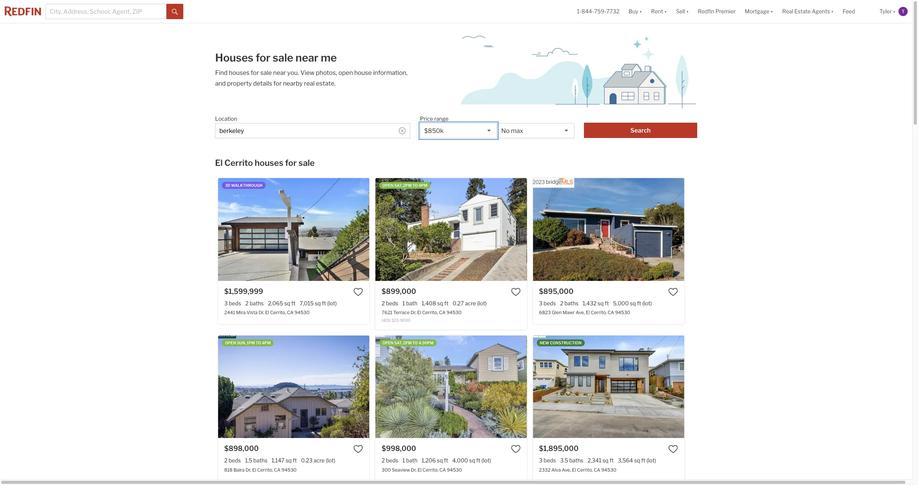 Task type: locate. For each thing, give the bounding box(es) containing it.
2 1 bath from the top
[[403, 458, 418, 464]]

cerrito, down 1,432 sq ft at the bottom right of page
[[591, 310, 607, 316]]

ca down 2,341
[[594, 468, 600, 473]]

ft right 4,000
[[476, 458, 480, 464]]

0 vertical spatial 1
[[403, 300, 405, 307]]

cerrito, down 2,065
[[270, 310, 286, 316]]

2 horizontal spatial favorite button checkbox
[[668, 287, 678, 297]]

▾ right the 'buy'
[[640, 8, 642, 15]]

1 horizontal spatial 4pm
[[419, 183, 428, 188]]

el down 1,432
[[586, 310, 590, 316]]

0 horizontal spatial acre
[[314, 458, 325, 464]]

1 vertical spatial acre
[[314, 458, 325, 464]]

2 vertical spatial sale
[[299, 158, 315, 168]]

1 bath from the top
[[406, 300, 418, 307]]

ft left 0.27 at the bottom
[[444, 300, 449, 307]]

price
[[420, 116, 433, 122]]

0 horizontal spatial 2 baths
[[245, 300, 264, 307]]

near up "view"
[[296, 51, 319, 64]]

1 1 from the top
[[403, 300, 405, 307]]

2 photo of 300 seaview dr, el cerrito, ca 94530 image from the left
[[527, 336, 678, 439]]

(lot) for $1,895,000
[[647, 458, 656, 464]]

2441
[[224, 310, 235, 316]]

2pm
[[403, 183, 412, 188], [403, 341, 412, 346]]

ca down "1,206 sq ft"
[[439, 468, 446, 473]]

1,408
[[422, 300, 436, 307]]

dr, down 1.5 on the bottom left of page
[[246, 468, 251, 473]]

rent
[[651, 8, 663, 15]]

photo of 300 seaview dr, el cerrito, ca 94530 image
[[376, 336, 527, 439], [527, 336, 678, 439]]

photo of 6823 glen mawr ave, el cerrito, ca 94530 image
[[533, 178, 684, 281], [684, 178, 836, 281]]

0 vertical spatial ave,
[[576, 310, 585, 316]]

(lot) for $1,599,999
[[327, 300, 337, 307]]

ft
[[291, 300, 295, 307], [322, 300, 326, 307], [444, 300, 449, 307], [605, 300, 609, 307], [637, 300, 641, 307], [293, 458, 297, 464], [444, 458, 448, 464], [476, 458, 480, 464], [610, 458, 614, 464], [641, 458, 646, 464]]

2 baths up mawr
[[560, 300, 579, 307]]

2 up 7621
[[382, 300, 385, 307]]

favorite button image
[[511, 287, 521, 297], [668, 287, 678, 297], [511, 445, 521, 455]]

1 photo of 7621 terrace dr, el cerrito, ca 94530 image from the left
[[376, 178, 527, 281]]

agents
[[812, 8, 830, 15]]

houses right cerrito
[[255, 158, 283, 168]]

mortgage
[[745, 8, 770, 15]]

818 balra dr, el cerrito, ca 94530
[[224, 468, 297, 473]]

favorite button checkbox
[[353, 287, 363, 297], [511, 445, 521, 455], [668, 445, 678, 455]]

▾ right mortgage
[[771, 8, 773, 15]]

▾
[[640, 8, 642, 15], [664, 8, 667, 15], [686, 8, 689, 15], [771, 8, 773, 15], [831, 8, 834, 15], [893, 8, 896, 15]]

844-
[[582, 8, 594, 15]]

94530 down 5,000
[[615, 310, 630, 316]]

cerrito, for 300 seaview dr, el cerrito, ca 94530
[[423, 468, 439, 473]]

7621 terrace dr, el cerrito, ca 94530 (415) 323-9000
[[382, 310, 462, 323]]

2 horizontal spatial sale
[[299, 158, 315, 168]]

1 vertical spatial 1 bath
[[403, 458, 418, 464]]

ft for 1,408 sq ft
[[444, 300, 449, 307]]

1 horizontal spatial city, address, school, agent, zip search field
[[215, 123, 410, 139]]

sq right 1,147 on the left bottom
[[286, 458, 292, 464]]

baths up 2332 alva ave, el cerrito, ca 94530 at the right bottom of page
[[569, 458, 584, 464]]

sell ▾ button
[[672, 0, 693, 23]]

sun,
[[237, 341, 246, 346]]

(415)
[[382, 318, 391, 323]]

3 ▾ from the left
[[686, 8, 689, 15]]

for inside view photos, open house information, and property details for nearby real estate.
[[274, 80, 282, 87]]

1 up seaview
[[403, 458, 405, 464]]

ft right 5,000
[[637, 300, 641, 307]]

ft right 7,015
[[322, 300, 326, 307]]

dr, right terrace
[[411, 310, 416, 316]]

6 ▾ from the left
[[893, 8, 896, 15]]

6823
[[539, 310, 551, 316]]

1 horizontal spatial 2 baths
[[560, 300, 579, 307]]

favorite button image for $1,599,999
[[353, 287, 363, 297]]

1 photo of 300 seaview dr, el cerrito, ca 94530 image from the left
[[376, 336, 527, 439]]

▾ for sell ▾
[[686, 8, 689, 15]]

4pm for $898,000
[[262, 341, 271, 346]]

▾ right tyler
[[893, 8, 896, 15]]

1 horizontal spatial acre
[[465, 300, 476, 307]]

2 sat, from the top
[[394, 341, 402, 346]]

beds up balra
[[229, 458, 241, 464]]

ft right 3,564 at the bottom of the page
[[641, 458, 646, 464]]

$895,000
[[539, 288, 574, 296]]

cerrito, down 2,341
[[577, 468, 593, 473]]

4pm
[[419, 183, 428, 188], [262, 341, 271, 346]]

1 horizontal spatial favorite button checkbox
[[511, 287, 521, 297]]

buy ▾ button
[[629, 0, 642, 23]]

beds up 300
[[386, 458, 398, 464]]

1 up terrace
[[403, 300, 405, 307]]

1 horizontal spatial ave,
[[576, 310, 585, 316]]

ca
[[287, 310, 294, 316], [439, 310, 446, 316], [608, 310, 614, 316], [274, 468, 281, 473], [439, 468, 446, 473], [594, 468, 600, 473]]

bath up terrace
[[406, 300, 418, 307]]

favorite button image for $1,895,000
[[668, 445, 678, 455]]

baths up mawr
[[565, 300, 579, 307]]

3 beds for $1,895,000
[[539, 458, 556, 464]]

submit search image
[[172, 9, 178, 15]]

1 1 bath from the top
[[403, 300, 418, 307]]

0 vertical spatial acre
[[465, 300, 476, 307]]

2 photo of 7621 terrace dr, el cerrito, ca 94530 image from the left
[[527, 178, 678, 281]]

el right terrace
[[417, 310, 421, 316]]

find houses for sale near you.
[[215, 69, 300, 77]]

0 horizontal spatial favorite button checkbox
[[353, 287, 363, 297]]

2 2 baths from the left
[[560, 300, 579, 307]]

2 beds up 7621
[[382, 300, 398, 307]]

2 beds up 300
[[382, 458, 398, 464]]

1 photo of 2332 alva ave, el cerrito, ca 94530 image from the left
[[533, 336, 684, 439]]

beds up 2441 at the left bottom
[[229, 300, 241, 307]]

redfin premier
[[698, 8, 736, 15]]

buy
[[629, 8, 638, 15]]

▾ right sell
[[686, 8, 689, 15]]

0 vertical spatial 2pm
[[403, 183, 412, 188]]

(lot) right 4,000
[[482, 458, 491, 464]]

(lot) right 3,564 at the bottom of the page
[[647, 458, 656, 464]]

vista
[[247, 310, 258, 316]]

2 beds for $899,000
[[382, 300, 398, 307]]

new construction
[[540, 341, 582, 346]]

1 vertical spatial sat,
[[394, 341, 402, 346]]

4,000
[[452, 458, 468, 464]]

1 vertical spatial near
[[273, 69, 286, 77]]

1 bath up seaview
[[403, 458, 418, 464]]

cerrito, for 2332 alva ave, el cerrito, ca 94530
[[577, 468, 593, 473]]

94530 inside 7621 terrace dr, el cerrito, ca 94530 (415) 323-9000
[[447, 310, 462, 316]]

3.5
[[560, 458, 568, 464]]

2441 mira vista dr, el cerrito, ca 94530
[[224, 310, 310, 316]]

sq right 4,000
[[469, 458, 475, 464]]

2 baths for $1,599,999
[[245, 300, 264, 307]]

open for $899,000
[[382, 183, 394, 188]]

1 vertical spatial 4pm
[[262, 341, 271, 346]]

3 up 6823
[[539, 300, 543, 307]]

0 vertical spatial sat,
[[394, 183, 402, 188]]

acre for $898,000
[[314, 458, 325, 464]]

sq right 2,341
[[603, 458, 609, 464]]

0 horizontal spatial 4pm
[[262, 341, 271, 346]]

3 up the 2332
[[539, 458, 543, 464]]

photo of 818 balra dr, el cerrito, ca 94530 image
[[218, 336, 369, 439], [369, 336, 521, 439]]

0 horizontal spatial favorite button checkbox
[[353, 445, 363, 455]]

3 beds up 6823
[[539, 300, 556, 307]]

favorite button checkbox
[[511, 287, 521, 297], [668, 287, 678, 297], [353, 445, 363, 455]]

0 vertical spatial houses
[[229, 69, 250, 77]]

baths for $1,895,000
[[569, 458, 584, 464]]

dr, right "vista"
[[259, 310, 264, 316]]

favorite button image
[[353, 287, 363, 297], [353, 445, 363, 455], [668, 445, 678, 455]]

0 vertical spatial 1 bath
[[403, 300, 418, 307]]

favorite button checkbox for $1,895,000
[[668, 445, 678, 455]]

beds
[[229, 300, 241, 307], [386, 300, 398, 307], [544, 300, 556, 307], [229, 458, 241, 464], [386, 458, 398, 464], [544, 458, 556, 464]]

94530 down 1,147 sq ft
[[282, 468, 297, 473]]

photo of 7621 terrace dr, el cerrito, ca 94530 image
[[376, 178, 527, 281], [527, 178, 678, 281]]

beds for $998,000
[[386, 458, 398, 464]]

bath for $998,000
[[406, 458, 418, 464]]

1 vertical spatial 2pm
[[403, 341, 412, 346]]

cerrito, down 1,408
[[422, 310, 438, 316]]

sq right 1,432
[[598, 300, 604, 307]]

$899,000
[[382, 288, 416, 296]]

to
[[413, 183, 418, 188], [256, 341, 261, 346], [413, 341, 418, 346]]

photo of 2441 mira vista dr, el cerrito, ca 94530 image
[[218, 178, 369, 281], [369, 178, 521, 281]]

0 horizontal spatial ave,
[[562, 468, 571, 473]]

2,065
[[268, 300, 283, 307]]

2 ▾ from the left
[[664, 8, 667, 15]]

favorite button checkbox for $1,599,999
[[353, 287, 363, 297]]

baths up "vista"
[[250, 300, 264, 307]]

2 bath from the top
[[406, 458, 418, 464]]

el down 3.5 baths on the right
[[572, 468, 576, 473]]

tyler ▾
[[880, 8, 896, 15]]

1 2pm from the top
[[403, 183, 412, 188]]

94530 down 4,000
[[447, 468, 462, 473]]

2 baths up "vista"
[[245, 300, 264, 307]]

ave, down 3.5
[[562, 468, 571, 473]]

4:30pm
[[419, 341, 434, 346]]

94530 down 0.27 at the bottom
[[447, 310, 462, 316]]

4,000 sq ft (lot)
[[452, 458, 491, 464]]

sq right 3,564 at the bottom of the page
[[634, 458, 640, 464]]

ft left 5,000
[[605, 300, 609, 307]]

ave,
[[576, 310, 585, 316], [562, 468, 571, 473]]

beds up 6823
[[544, 300, 556, 307]]

1 bath up terrace
[[403, 300, 418, 307]]

acre for $899,000
[[465, 300, 476, 307]]

0 vertical spatial bath
[[406, 300, 418, 307]]

0 horizontal spatial sale
[[260, 69, 272, 77]]

1 2 baths from the left
[[245, 300, 264, 307]]

ca for 2332 alva ave, el cerrito, ca 94530
[[594, 468, 600, 473]]

2 up 818
[[224, 458, 228, 464]]

1.5
[[245, 458, 252, 464]]

ft left 7,015
[[291, 300, 295, 307]]

1 sat, from the top
[[394, 183, 402, 188]]

search input image
[[399, 127, 406, 134]]

cerrito, inside 7621 terrace dr, el cerrito, ca 94530 (415) 323-9000
[[422, 310, 438, 316]]

favorite button image for $895,000
[[668, 287, 678, 297]]

sq right 5,000
[[630, 300, 636, 307]]

details
[[253, 80, 272, 87]]

bath up 300 seaview dr, el cerrito, ca 94530
[[406, 458, 418, 464]]

view
[[300, 69, 315, 77]]

sq right 2,065
[[284, 300, 290, 307]]

$1,895,000
[[539, 445, 579, 453]]

range
[[434, 116, 449, 122]]

1 vertical spatial ave,
[[562, 468, 571, 473]]

0 horizontal spatial houses
[[229, 69, 250, 77]]

information,
[[373, 69, 408, 77]]

sq right 7,015
[[315, 300, 321, 307]]

beds up 7621
[[386, 300, 398, 307]]

sat, for $998,000
[[394, 341, 402, 346]]

3,564
[[618, 458, 633, 464]]

beds up the 2332
[[544, 458, 556, 464]]

houses up property
[[229, 69, 250, 77]]

ca down 1,147 on the left bottom
[[274, 468, 281, 473]]

cerrito
[[224, 158, 253, 168]]

ft left 3,564 at the bottom of the page
[[610, 458, 614, 464]]

sell
[[676, 8, 685, 15]]

dr, for 7621 terrace dr, el cerrito, ca 94530 (415) 323-9000
[[411, 310, 416, 316]]

0 vertical spatial sale
[[273, 51, 293, 64]]

mawr
[[563, 310, 575, 316]]

3 up 2441 at the left bottom
[[224, 300, 228, 307]]

find
[[215, 69, 228, 77]]

favorite button checkbox for $899,000
[[511, 287, 521, 297]]

3d
[[225, 183, 230, 188]]

(lot) right 5,000
[[642, 300, 652, 307]]

2 1 from the top
[[403, 458, 405, 464]]

sq right 1,206 on the left bottom of the page
[[437, 458, 443, 464]]

3 beds up the 2332
[[539, 458, 556, 464]]

1 vertical spatial 1
[[403, 458, 405, 464]]

1 vertical spatial city, address, school, agent, zip search field
[[215, 123, 410, 139]]

construction
[[550, 341, 582, 346]]

photo of 2332 alva ave, el cerrito, ca 94530 image
[[533, 336, 684, 439], [684, 336, 836, 439]]

open
[[382, 183, 394, 188], [225, 341, 236, 346], [382, 341, 394, 346]]

sq right 1,408
[[437, 300, 443, 307]]

(lot) for $998,000
[[482, 458, 491, 464]]

favorite button checkbox for $998,000
[[511, 445, 521, 455]]

real estate agents ▾ button
[[778, 0, 838, 23]]

▾ right agents
[[831, 8, 834, 15]]

ca for 7621 terrace dr, el cerrito, ca 94530 (415) 323-9000
[[439, 310, 446, 316]]

el right seaview
[[418, 468, 422, 473]]

2 for $998,000
[[382, 458, 385, 464]]

ft for 7,015 sq ft (lot)
[[322, 300, 326, 307]]

City, Address, School, Agent, ZIP search field
[[46, 4, 167, 19], [215, 123, 410, 139]]

1 vertical spatial bath
[[406, 458, 418, 464]]

4 ▾ from the left
[[771, 8, 773, 15]]

ft left 0.23
[[293, 458, 297, 464]]

3 beds up 2441 at the left bottom
[[224, 300, 241, 307]]

ave, right mawr
[[576, 310, 585, 316]]

2 up 300
[[382, 458, 385, 464]]

2 baths for $895,000
[[560, 300, 579, 307]]

max
[[511, 127, 523, 135]]

(lot) right 7,015
[[327, 300, 337, 307]]

ft left 4,000
[[444, 458, 448, 464]]

ft for 2,065 sq ft
[[291, 300, 295, 307]]

ca down 1,408 sq ft
[[439, 310, 446, 316]]

3
[[224, 300, 228, 307], [539, 300, 543, 307], [539, 458, 543, 464]]

1 ▾ from the left
[[640, 8, 642, 15]]

2 photo of 6823 glen mawr ave, el cerrito, ca 94530 image from the left
[[684, 178, 836, 281]]

1 bath
[[403, 300, 418, 307], [403, 458, 418, 464]]

1 photo of 6823 glen mawr ave, el cerrito, ca 94530 image from the left
[[533, 178, 684, 281]]

2pm for $899,000
[[403, 183, 412, 188]]

beds for $895,000
[[544, 300, 556, 307]]

beds for $899,000
[[386, 300, 398, 307]]

dr, inside 7621 terrace dr, el cerrito, ca 94530 (415) 323-9000
[[411, 310, 416, 316]]

3 beds for $1,599,999
[[224, 300, 241, 307]]

acre right 0.27 at the bottom
[[465, 300, 476, 307]]

3,564 sq ft (lot)
[[618, 458, 656, 464]]

sq
[[284, 300, 290, 307], [315, 300, 321, 307], [437, 300, 443, 307], [598, 300, 604, 307], [630, 300, 636, 307], [286, 458, 292, 464], [437, 458, 443, 464], [469, 458, 475, 464], [603, 458, 609, 464], [634, 458, 640, 464]]

0 vertical spatial near
[[296, 51, 319, 64]]

to for $899,000
[[413, 183, 418, 188]]

ca for 300 seaview dr, el cerrito, ca 94530
[[439, 468, 446, 473]]

dr, right seaview
[[411, 468, 417, 473]]

2332
[[539, 468, 551, 473]]

0 horizontal spatial near
[[273, 69, 286, 77]]

open sun, 1pm to 4pm
[[225, 341, 271, 346]]

0 vertical spatial city, address, school, agent, zip search field
[[46, 4, 167, 19]]

2 horizontal spatial favorite button checkbox
[[668, 445, 678, 455]]

1 horizontal spatial houses
[[255, 158, 283, 168]]

el down 1.5 baths
[[252, 468, 256, 473]]

ca inside 7621 terrace dr, el cerrito, ca 94530 (415) 323-9000
[[439, 310, 446, 316]]

(lot)
[[327, 300, 337, 307], [477, 300, 487, 307], [642, 300, 652, 307], [326, 458, 335, 464], [482, 458, 491, 464], [647, 458, 656, 464]]

dr,
[[259, 310, 264, 316], [411, 310, 416, 316], [246, 468, 251, 473], [411, 468, 417, 473]]

estate
[[795, 8, 811, 15]]

houses
[[215, 51, 253, 64]]

94530 down 2,341 sq ft
[[601, 468, 617, 473]]

redfin premier button
[[693, 0, 740, 23]]

▾ right rent
[[664, 8, 667, 15]]

1 horizontal spatial sale
[[273, 51, 293, 64]]

near left you.
[[273, 69, 286, 77]]

2 2pm from the top
[[403, 341, 412, 346]]

300
[[382, 468, 391, 473]]

ca for 818 balra dr, el cerrito, ca 94530
[[274, 468, 281, 473]]

94530
[[295, 310, 310, 316], [447, 310, 462, 316], [615, 310, 630, 316], [282, 468, 297, 473], [447, 468, 462, 473], [601, 468, 617, 473]]

for
[[256, 51, 271, 64], [251, 69, 259, 77], [274, 80, 282, 87], [285, 158, 297, 168]]

acre right 0.23
[[314, 458, 325, 464]]

94530 for 300 seaview dr, el cerrito, ca 94530
[[447, 468, 462, 473]]

baths for $895,000
[[565, 300, 579, 307]]

1 horizontal spatial favorite button checkbox
[[511, 445, 521, 455]]

baths up 818 balra dr, el cerrito, ca 94530
[[253, 458, 268, 464]]

real
[[782, 8, 794, 15]]

cerrito, down 1.5 baths
[[257, 468, 273, 473]]

ca down 5,000
[[608, 310, 614, 316]]

0 vertical spatial 4pm
[[419, 183, 428, 188]]

open
[[339, 69, 353, 77]]

2 beds up 818
[[224, 458, 241, 464]]

2 for $898,000
[[224, 458, 228, 464]]

2 up glen on the right of page
[[560, 300, 563, 307]]



Task type: describe. For each thing, give the bounding box(es) containing it.
818
[[224, 468, 233, 473]]

▾ for mortgage ▾
[[771, 8, 773, 15]]

5,000 sq ft (lot)
[[613, 300, 652, 307]]

bath for $899,000
[[406, 300, 418, 307]]

rent ▾ button
[[647, 0, 672, 23]]

cerrito, for 818 balra dr, el cerrito, ca 94530
[[257, 468, 273, 473]]

1,432
[[583, 300, 597, 307]]

9000
[[400, 318, 411, 323]]

favorite button image for $898,000
[[353, 445, 363, 455]]

3 for $1,895,000
[[539, 458, 543, 464]]

sq for 5,000
[[630, 300, 636, 307]]

location
[[215, 116, 237, 122]]

2 beds for $998,000
[[382, 458, 398, 464]]

photos,
[[316, 69, 337, 77]]

sq for 2,065
[[284, 300, 290, 307]]

mortgage ▾
[[745, 8, 773, 15]]

open for $998,000
[[382, 341, 394, 346]]

ft for 4,000 sq ft (lot)
[[476, 458, 480, 464]]

el down 2,065
[[265, 310, 269, 316]]

rent ▾
[[651, 8, 667, 15]]

3 for $895,000
[[539, 300, 543, 307]]

me
[[321, 51, 337, 64]]

sq for 1,206
[[437, 458, 443, 464]]

premier
[[716, 8, 736, 15]]

search button
[[584, 123, 697, 138]]

2 photo of 2332 alva ave, el cerrito, ca 94530 image from the left
[[684, 336, 836, 439]]

1 for $998,000
[[403, 458, 405, 464]]

5 ▾ from the left
[[831, 8, 834, 15]]

seaview
[[392, 468, 410, 473]]

houses for sale near me
[[215, 51, 337, 64]]

sat, for $899,000
[[394, 183, 402, 188]]

user photo image
[[899, 7, 908, 16]]

ft for 1,147 sq ft
[[293, 458, 297, 464]]

el cerrito houses for sale
[[215, 158, 315, 168]]

tyler
[[880, 8, 892, 15]]

1 photo of 2441 mira vista dr, el cerrito, ca 94530 image from the left
[[218, 178, 369, 281]]

house
[[354, 69, 372, 77]]

el left cerrito
[[215, 158, 223, 168]]

0.27 acre (lot)
[[453, 300, 487, 307]]

1-
[[577, 8, 582, 15]]

2 photo of 818 balra dr, el cerrito, ca 94530 image from the left
[[369, 336, 521, 439]]

3d walkthrough
[[225, 183, 263, 188]]

estate.
[[316, 80, 336, 87]]

1,147
[[272, 458, 285, 464]]

property
[[227, 80, 252, 87]]

ft for 5,000 sq ft (lot)
[[637, 300, 641, 307]]

open sat, 2pm to 4pm
[[382, 183, 428, 188]]

ft for 1,432 sq ft
[[605, 300, 609, 307]]

nearby
[[283, 80, 303, 87]]

94530 for 818 balra dr, el cerrito, ca 94530
[[282, 468, 297, 473]]

1 for $899,000
[[403, 300, 405, 307]]

3 for $1,599,999
[[224, 300, 228, 307]]

beds for $1,599,999
[[229, 300, 241, 307]]

sq for 4,000
[[469, 458, 475, 464]]

real estate agents ▾
[[782, 8, 834, 15]]

2pm for $998,000
[[403, 341, 412, 346]]

you.
[[287, 69, 299, 77]]

and
[[215, 80, 226, 87]]

baths for $898,000
[[253, 458, 268, 464]]

$1,599,999
[[224, 288, 263, 296]]

94530 for 2332 alva ave, el cerrito, ca 94530
[[601, 468, 617, 473]]

sq for 3,564
[[634, 458, 640, 464]]

(lot) for $895,000
[[642, 300, 652, 307]]

price range
[[420, 116, 449, 122]]

dr, for 818 balra dr, el cerrito, ca 94530
[[246, 468, 251, 473]]

buy ▾
[[629, 8, 642, 15]]

1,408 sq ft
[[422, 300, 449, 307]]

mira
[[236, 310, 246, 316]]

1.5 baths
[[245, 458, 268, 464]]

3.5 baths
[[560, 458, 584, 464]]

sq for 1,408
[[437, 300, 443, 307]]

2332 alva ave, el cerrito, ca 94530
[[539, 468, 617, 473]]

(lot) right 0.27 at the bottom
[[477, 300, 487, 307]]

beds for $898,000
[[229, 458, 241, 464]]

dr, for 300 seaview dr, el cerrito, ca 94530
[[411, 468, 417, 473]]

to for $898,000
[[256, 341, 261, 346]]

1,432 sq ft
[[583, 300, 609, 307]]

el inside 7621 terrace dr, el cerrito, ca 94530 (415) 323-9000
[[417, 310, 421, 316]]

to for $998,000
[[413, 341, 418, 346]]

1 horizontal spatial near
[[296, 51, 319, 64]]

1pm
[[247, 341, 255, 346]]

1-844-759-7732 link
[[577, 8, 620, 15]]

1,206 sq ft
[[422, 458, 448, 464]]

▾ for tyler ▾
[[893, 8, 896, 15]]

no max
[[501, 127, 523, 135]]

0.27
[[453, 300, 464, 307]]

buy ▾ button
[[624, 0, 647, 23]]

rent ▾ button
[[651, 0, 667, 23]]

ft for 1,206 sq ft
[[444, 458, 448, 464]]

2 beds for $898,000
[[224, 458, 241, 464]]

2 up "vista"
[[245, 300, 249, 307]]

open for $898,000
[[225, 341, 236, 346]]

baths for $1,599,999
[[250, 300, 264, 307]]

feed
[[843, 8, 855, 15]]

sq for 1,147
[[286, 458, 292, 464]]

ft for 3,564 sq ft (lot)
[[641, 458, 646, 464]]

favorite button image for $899,000
[[511, 287, 521, 297]]

2 photo of 2441 mira vista dr, el cerrito, ca 94530 image from the left
[[369, 178, 521, 281]]

view photos, open house information, and property details for nearby real estate.
[[215, 69, 408, 87]]

favorite button checkbox for $898,000
[[353, 445, 363, 455]]

redfin
[[698, 8, 715, 15]]

7621
[[382, 310, 392, 316]]

beds for $1,895,000
[[544, 458, 556, 464]]

759-
[[594, 8, 607, 15]]

4pm for $899,000
[[419, 183, 428, 188]]

6823 glen mawr ave, el cerrito, ca 94530
[[539, 310, 630, 316]]

sell ▾ button
[[676, 0, 689, 23]]

1-844-759-7732
[[577, 8, 620, 15]]

2,341
[[588, 458, 602, 464]]

ca down the 2,065 sq ft
[[287, 310, 294, 316]]

3 beds for $895,000
[[539, 300, 556, 307]]

▾ for rent ▾
[[664, 8, 667, 15]]

(lot) right 0.23
[[326, 458, 335, 464]]

94530 for 7621 terrace dr, el cerrito, ca 94530 (415) 323-9000
[[447, 310, 462, 316]]

search
[[631, 127, 651, 134]]

$898,000
[[224, 445, 259, 453]]

5,000
[[613, 300, 629, 307]]

$850k
[[424, 127, 444, 135]]

1 bath for $998,000
[[403, 458, 418, 464]]

terrace
[[393, 310, 410, 316]]

sq for 1,432
[[598, 300, 604, 307]]

323-
[[392, 318, 400, 323]]

7,015
[[300, 300, 314, 307]]

glen
[[552, 310, 562, 316]]

balra
[[234, 468, 245, 473]]

2 for $899,000
[[382, 300, 385, 307]]

1 bath for $899,000
[[403, 300, 418, 307]]

1 vertical spatial houses
[[255, 158, 283, 168]]

94530 down 7,015
[[295, 310, 310, 316]]

7,015 sq ft (lot)
[[300, 300, 337, 307]]

1,206
[[422, 458, 436, 464]]

300 seaview dr, el cerrito, ca 94530
[[382, 468, 462, 473]]

ft for 2,341 sq ft
[[610, 458, 614, 464]]

▾ for buy ▾
[[640, 8, 642, 15]]

sell ▾
[[676, 8, 689, 15]]

feed button
[[838, 0, 875, 23]]

0 horizontal spatial city, address, school, agent, zip search field
[[46, 4, 167, 19]]

1,147 sq ft
[[272, 458, 297, 464]]

favorite button checkbox for $895,000
[[668, 287, 678, 297]]

2,341 sq ft
[[588, 458, 614, 464]]

cerrito, for 7621 terrace dr, el cerrito, ca 94530 (415) 323-9000
[[422, 310, 438, 316]]

1 photo of 818 balra dr, el cerrito, ca 94530 image from the left
[[218, 336, 369, 439]]

favorite button image for $998,000
[[511, 445, 521, 455]]

new
[[540, 341, 549, 346]]

mortgage ▾ button
[[745, 0, 773, 23]]

sq for 7,015
[[315, 300, 321, 307]]

1 vertical spatial sale
[[260, 69, 272, 77]]

clear input button
[[399, 127, 406, 134]]

sq for 2,341
[[603, 458, 609, 464]]



Task type: vqa. For each thing, say whether or not it's contained in the screenshot.


